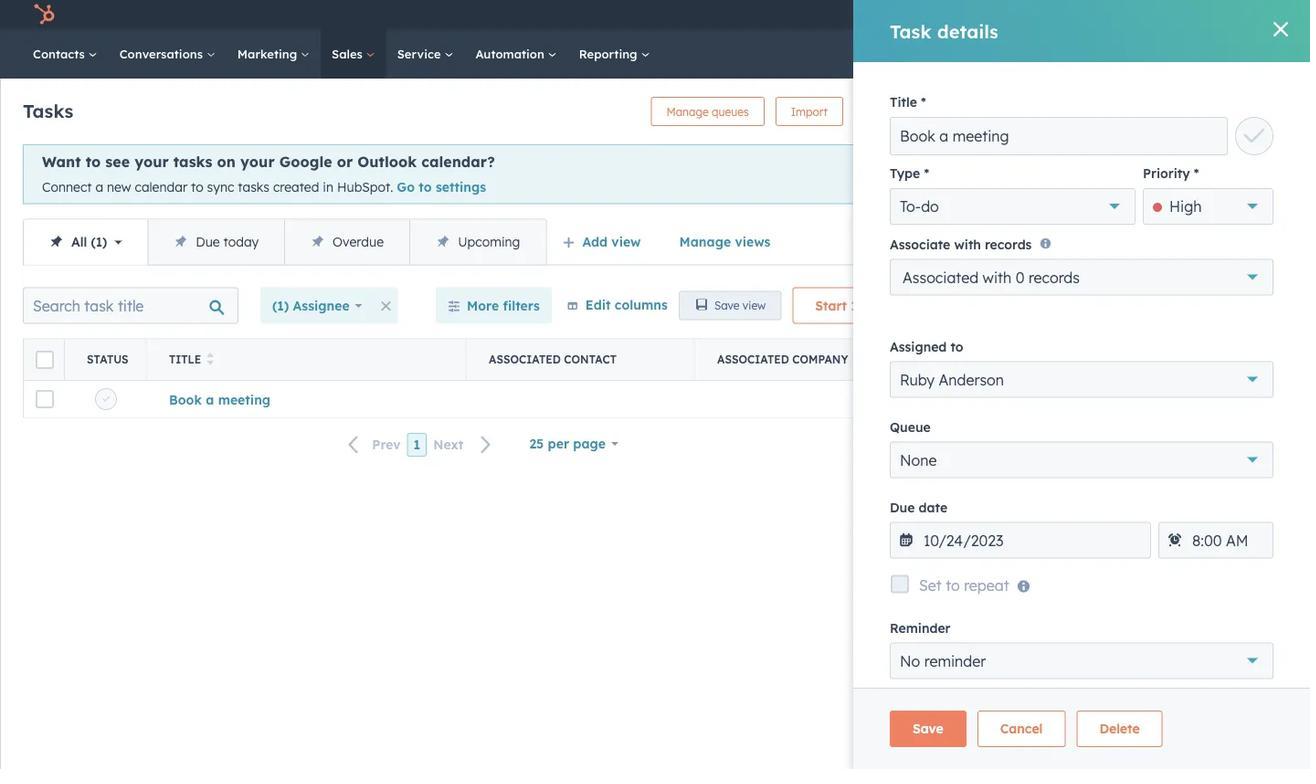 Task type: describe. For each thing, give the bounding box(es) containing it.
due date
[[890, 499, 948, 515]]

notifications image
[[1145, 8, 1161, 25]]

reporting
[[579, 46, 641, 61]]

the
[[1248, 138, 1272, 156]]

stay
[[1073, 439, 1098, 455]]

more filters link
[[436, 288, 552, 324]]

close image
[[911, 167, 922, 178]]

meeting
[[218, 391, 271, 407]]

close image
[[1274, 22, 1289, 37]]

25 per page
[[530, 436, 606, 452]]

set to repeat
[[919, 576, 1010, 594]]

views
[[735, 234, 771, 250]]

navigation containing all
[[23, 219, 547, 266]]

all
[[1269, 461, 1283, 477]]

ruby anderson
[[900, 370, 1005, 389]]

manage queues link
[[651, 97, 765, 126]]

start 1 task button
[[793, 288, 930, 324]]

edit columns button
[[567, 294, 668, 317]]

more
[[467, 298, 499, 314]]

Due date text field
[[890, 522, 1152, 559]]

company
[[793, 352, 849, 366]]

associate with records
[[890, 236, 1032, 252]]

repeat
[[964, 576, 1010, 594]]

reminder
[[890, 620, 951, 636]]

prev
[[372, 437, 401, 453]]

due date element
[[1159, 522, 1274, 559]]

manage for manage queues
[[667, 105, 709, 118]]

ruby anderson button
[[890, 361, 1274, 398]]

go to prospecting
[[1072, 515, 1187, 531]]

in inside "want to see your tasks on your google or outlook calendar? connect a new calendar to sync tasks created in hubspot. go to settings"
[[323, 179, 334, 195]]

delete button
[[1077, 711, 1163, 748]]

your up created
[[240, 153, 275, 171]]

on inside "want to see your tasks on your google or outlook calendar? connect a new calendar to sync tasks created in hubspot. go to settings"
[[217, 153, 236, 171]]

(
[[91, 234, 96, 250]]

with for associate
[[955, 236, 982, 252]]

book a meeting
[[169, 391, 271, 407]]

save view
[[715, 299, 766, 313]]

automation link
[[465, 29, 568, 79]]

marketing
[[237, 46, 301, 61]]

Search HubSpot search field
[[1054, 38, 1278, 69]]

google
[[279, 153, 332, 171]]

connect
[[42, 179, 92, 195]]

help image
[[1084, 8, 1100, 25]]

1 vertical spatial go
[[1072, 515, 1090, 531]]

priority
[[1143, 165, 1191, 181]]

want to see your tasks on your google or outlook calendar? connect a new calendar to sync tasks created in hubspot. go to settings
[[42, 153, 495, 195]]

calling icon button
[[1000, 3, 1031, 27]]

0 vertical spatial tasks
[[173, 153, 212, 171]]

add view button
[[551, 224, 657, 260]]

marketing link
[[226, 29, 321, 79]]

next button
[[427, 433, 503, 457]]

Search task title search field
[[23, 288, 239, 324]]

edit
[[586, 296, 611, 312]]

your down can
[[1032, 461, 1059, 477]]

sync
[[207, 179, 234, 195]]

with for associated
[[983, 268, 1012, 286]]

set
[[919, 576, 942, 594]]

conversations
[[119, 46, 206, 61]]

prev button
[[337, 433, 407, 457]]

automation
[[476, 46, 548, 61]]

no reminder
[[900, 652, 986, 670]]

delete
[[1100, 721, 1140, 737]]

associated with 0 records
[[903, 268, 1080, 286]]

type
[[890, 165, 921, 181]]

assigned to
[[890, 338, 964, 354]]

leads
[[1233, 461, 1265, 477]]

task status: not completed image
[[102, 396, 110, 403]]

your up calendar at top left
[[134, 153, 169, 171]]

view for save view
[[743, 299, 766, 313]]

1 horizontal spatial of
[[1145, 439, 1157, 455]]

notifications button
[[1138, 0, 1169, 29]]

daily
[[1191, 439, 1220, 455]]

1 vertical spatial a
[[206, 391, 214, 407]]

to-
[[900, 197, 921, 216]]

tasks banner
[[23, 91, 945, 126]]

import link
[[776, 97, 844, 126]]

0
[[1016, 268, 1025, 286]]

go to prospecting link
[[1072, 514, 1207, 536]]

per
[[548, 436, 569, 452]]

columns
[[615, 296, 668, 312]]

0 horizontal spatial of
[[1016, 461, 1029, 477]]

1 vertical spatial link opens in a new window image
[[1229, 688, 1242, 710]]

1 vertical spatial title
[[169, 352, 201, 366]]

associated for associated with 0 records
[[903, 268, 979, 286]]

view for add view
[[612, 234, 641, 250]]

1 vertical spatial prospecting
[[1111, 515, 1187, 531]]

next
[[433, 437, 464, 453]]

marketplaces button
[[1034, 0, 1073, 29]]

create task link
[[855, 97, 945, 126]]

self made menu
[[971, 0, 1289, 29]]

to-do button
[[890, 188, 1136, 225]]

1 horizontal spatial tasks
[[238, 179, 270, 195]]

ruby anderson image
[[1183, 6, 1200, 23]]

1 inside button
[[851, 298, 858, 314]]

marketplaces image
[[1045, 8, 1062, 25]]

to for set
[[946, 576, 960, 594]]

associated company
[[718, 352, 849, 366]]

contacts link
[[22, 29, 109, 79]]

assigned
[[890, 338, 947, 354]]

associated contact column header
[[467, 340, 696, 380]]

1 button
[[407, 433, 427, 457]]

associated contact
[[489, 352, 617, 366]]

25 per page button
[[518, 426, 630, 462]]

go inside "want to see your tasks on your google or outlook calendar? connect a new calendar to sync tasks created in hubspot. go to settings"
[[397, 179, 415, 195]]

new
[[107, 179, 131, 195]]

one
[[1109, 483, 1131, 499]]

sales link
[[321, 29, 386, 79]]

contact
[[564, 352, 617, 366]]

0 vertical spatial title
[[890, 94, 918, 110]]

reporting link
[[568, 29, 661, 79]]

by
[[1226, 138, 1244, 156]]

no
[[900, 652, 921, 670]]

search image
[[1272, 48, 1285, 60]]

outlook
[[358, 153, 417, 171]]

anderson
[[939, 370, 1005, 389]]



Task type: locate. For each thing, give the bounding box(es) containing it.
0 vertical spatial view
[[612, 234, 641, 250]]

settings link
[[1111, 5, 1134, 24]]

1 vertical spatial 1
[[851, 298, 858, 314]]

top
[[1121, 439, 1141, 455]]

today
[[224, 234, 259, 250]]

Title text field
[[890, 117, 1228, 155]]

place.
[[1135, 483, 1170, 499]]

to-do
[[900, 197, 939, 216]]

to for want
[[86, 153, 101, 171]]

0 horizontal spatial due
[[196, 234, 220, 250]]

save down manage views link
[[715, 299, 740, 313]]

manage for manage views
[[680, 234, 731, 250]]

0 horizontal spatial save
[[715, 299, 740, 313]]

1 vertical spatial save
[[913, 721, 944, 737]]

to left settings
[[419, 179, 432, 195]]

see
[[105, 153, 130, 171]]

title up type on the top of the page
[[890, 94, 918, 110]]

on inside the now you can stay on top of your daily work, keep track of your schedule, and manage your leads all in one place.
[[1102, 439, 1117, 455]]

want to see your tasks on your google or outlook calendar? alert
[[23, 144, 945, 204]]

tasks
[[173, 153, 212, 171], [238, 179, 270, 195]]

been
[[1117, 138, 1153, 156]]

1 right prev
[[414, 437, 421, 453]]

in
[[323, 179, 334, 195], [1286, 461, 1297, 477]]

a
[[95, 179, 103, 195], [206, 391, 214, 407]]

2 horizontal spatial associated
[[903, 268, 979, 286]]

manage queues
[[667, 105, 749, 118]]

a right book
[[206, 391, 214, 407]]

associated down associate with records
[[903, 268, 979, 286]]

save for save view
[[715, 299, 740, 313]]

tasks right sync
[[238, 179, 270, 195]]

with up associated with 0 records
[[955, 236, 982, 252]]

save
[[715, 299, 740, 313], [913, 721, 944, 737]]

to up ruby anderson
[[951, 338, 964, 354]]

self made button
[[1172, 0, 1287, 29]]

1 horizontal spatial view
[[743, 299, 766, 313]]

associated down filters
[[489, 352, 561, 366]]

0 horizontal spatial with
[[955, 236, 982, 252]]

0 vertical spatial go
[[397, 179, 415, 195]]

high
[[1170, 197, 1202, 216]]

on up sync
[[217, 153, 236, 171]]

hubspot link
[[22, 4, 69, 26]]

link opens in a new window image
[[1191, 519, 1203, 531]]

to
[[86, 153, 101, 171], [191, 179, 204, 195], [419, 179, 432, 195], [951, 338, 964, 354], [1094, 515, 1107, 531], [946, 576, 960, 594]]

save inside 'button'
[[913, 721, 944, 737]]

none button
[[890, 442, 1274, 478]]

do
[[921, 197, 939, 216]]

0 horizontal spatial view
[[612, 234, 641, 250]]

associated for associated company
[[718, 352, 790, 366]]

view inside button
[[743, 299, 766, 313]]

2 horizontal spatial 1
[[851, 298, 858, 314]]

go down schedule,
[[1072, 515, 1090, 531]]

your down daily
[[1203, 461, 1230, 477]]

schedule,
[[1063, 461, 1119, 477]]

due left date
[[890, 499, 915, 515]]

cancel button
[[978, 711, 1066, 748]]

to down schedule,
[[1094, 515, 1107, 531]]

0 vertical spatial 1
[[96, 234, 102, 250]]

associated inside associated with 0 records 'popup button'
[[903, 268, 979, 286]]

task inside banner
[[908, 105, 930, 118]]

1 horizontal spatial on
[[1102, 439, 1117, 455]]

none
[[900, 451, 937, 469]]

due for due date
[[890, 499, 915, 515]]

want
[[42, 153, 81, 171]]

save for save
[[913, 721, 944, 737]]

in right all
[[1286, 461, 1297, 477]]

prospecting down title text field
[[1053, 156, 1140, 175]]

due left today
[[196, 234, 220, 250]]

import
[[791, 105, 828, 118]]

1 vertical spatial with
[[983, 268, 1012, 286]]

0 horizontal spatial in
[[323, 179, 334, 195]]

ruby
[[900, 370, 935, 389]]

0 horizontal spatial on
[[217, 153, 236, 171]]

1 vertical spatial due
[[890, 499, 915, 515]]

1 vertical spatial task
[[862, 298, 888, 314]]

associated inside associated contact column header
[[489, 352, 561, 366]]

upgrade image
[[976, 8, 993, 24]]

0 vertical spatial with
[[955, 236, 982, 252]]

overdue link
[[284, 220, 410, 265]]

to left sync
[[191, 179, 204, 195]]

title left press to sort. element
[[169, 352, 201, 366]]

to left see
[[86, 153, 101, 171]]

settings image
[[1114, 8, 1131, 24]]

1 horizontal spatial task
[[908, 105, 930, 118]]

0 vertical spatial manage
[[667, 105, 709, 118]]

all
[[71, 234, 87, 250]]

1 inside button
[[414, 437, 421, 453]]

manage left queues at the right
[[667, 105, 709, 118]]

your
[[134, 153, 169, 171], [240, 153, 275, 171], [1161, 439, 1187, 455], [1032, 461, 1059, 477], [1203, 461, 1230, 477]]

1 horizontal spatial link opens in a new window image
[[1229, 688, 1242, 710]]

HH:MM text field
[[1159, 522, 1274, 559]]

view right the add
[[612, 234, 641, 250]]

your up manage
[[1161, 439, 1187, 455]]

edit columns
[[586, 296, 668, 312]]

1 horizontal spatial due
[[890, 499, 915, 515]]

service link
[[386, 29, 465, 79]]

date
[[919, 499, 948, 515]]

link opens in a new window image
[[1191, 514, 1203, 536], [1229, 688, 1242, 710]]

1 horizontal spatial a
[[206, 391, 214, 407]]

1 horizontal spatial go
[[1072, 515, 1090, 531]]

task inside button
[[862, 298, 888, 314]]

tasks up sync
[[173, 153, 212, 171]]

1 vertical spatial in
[[1286, 461, 1297, 477]]

1 vertical spatial of
[[1016, 461, 1029, 477]]

contacts
[[33, 46, 88, 61]]

calling icon image
[[1007, 7, 1023, 24]]

task
[[890, 20, 932, 43]]

conversations link
[[109, 29, 226, 79]]

cancel
[[1001, 721, 1043, 737]]

now you can stay on top of your daily work, keep track of your schedule, and manage your leads all in one place.
[[982, 439, 1297, 499]]

assignee
[[293, 298, 350, 314]]

0 vertical spatial records
[[985, 236, 1032, 252]]

created
[[273, 179, 319, 195]]

calendar
[[135, 179, 187, 195]]

workspace
[[1144, 156, 1226, 175]]

with left "0"
[[983, 268, 1012, 286]]

0 horizontal spatial link opens in a new window image
[[1191, 514, 1203, 536]]

1 vertical spatial on
[[1102, 439, 1117, 455]]

upgrade link
[[973, 5, 996, 24]]

1 vertical spatial tasks
[[238, 179, 270, 195]]

save inside button
[[715, 299, 740, 313]]

go to settings link
[[397, 179, 486, 195]]

manage
[[667, 105, 709, 118], [680, 234, 731, 250]]

1 horizontal spatial title
[[890, 94, 918, 110]]

associated
[[903, 268, 979, 286], [489, 352, 561, 366], [718, 352, 790, 366]]

pagination navigation
[[337, 433, 503, 457]]

manage views link
[[668, 224, 783, 260]]

of right top
[[1145, 439, 1157, 455]]

in right created
[[323, 179, 334, 195]]

0 vertical spatial in
[[323, 179, 334, 195]]

go
[[397, 179, 415, 195], [1072, 515, 1090, 531]]

go down the outlook
[[397, 179, 415, 195]]

upcoming
[[458, 234, 520, 250]]

press to sort. element
[[207, 352, 214, 367]]

prospecting inside the this panel has been replaced by the prospecting workspace
[[1053, 156, 1140, 175]]

due for due today
[[196, 234, 220, 250]]

to for assigned
[[951, 338, 964, 354]]

0 horizontal spatial title
[[169, 352, 201, 366]]

add
[[583, 234, 608, 250]]

start 1 task
[[816, 298, 888, 314]]

0 vertical spatial task
[[908, 105, 930, 118]]

associate
[[890, 236, 951, 252]]

task
[[908, 105, 930, 118], [862, 298, 888, 314]]

0 vertical spatial on
[[217, 153, 236, 171]]

task right the create at the right top
[[908, 105, 930, 118]]

navigation
[[23, 219, 547, 266]]

records inside associated with 0 records 'popup button'
[[1029, 268, 1080, 286]]

1 vertical spatial manage
[[680, 234, 731, 250]]

0 horizontal spatial task
[[862, 298, 888, 314]]

to for go
[[1094, 515, 1107, 531]]

on left top
[[1102, 439, 1117, 455]]

a left new
[[95, 179, 103, 195]]

0 vertical spatial prospecting
[[1053, 156, 1140, 175]]

1 vertical spatial view
[[743, 299, 766, 313]]

0 vertical spatial a
[[95, 179, 103, 195]]

1 right all
[[96, 234, 102, 250]]

(1) assignee button
[[260, 288, 374, 324]]

press to sort. image
[[207, 352, 214, 365]]

of down you
[[1016, 461, 1029, 477]]

view inside popup button
[[612, 234, 641, 250]]

1 horizontal spatial associated
[[718, 352, 790, 366]]

1 horizontal spatial in
[[1286, 461, 1297, 477]]

add view
[[583, 234, 641, 250]]

panel
[[1042, 138, 1082, 156]]

help button
[[1076, 0, 1108, 29]]

in inside the now you can stay on top of your daily work, keep track of your schedule, and manage your leads all in one place.
[[1286, 461, 1297, 477]]

associated down "save view"
[[718, 352, 790, 366]]

25
[[530, 436, 544, 452]]

save view button
[[679, 291, 782, 320]]

0 vertical spatial of
[[1145, 439, 1157, 455]]

manage views
[[680, 234, 771, 250]]

status column header
[[65, 340, 147, 380]]

tasks
[[23, 99, 73, 122]]

save down the no reminder
[[913, 721, 944, 737]]

view up the associated company
[[743, 299, 766, 313]]

2 vertical spatial 1
[[414, 437, 421, 453]]

prospecting down the place.
[[1111, 515, 1187, 531]]

0 vertical spatial link opens in a new window image
[[1191, 514, 1203, 536]]

a inside "want to see your tasks on your google or outlook calendar? connect a new calendar to sync tasks created in hubspot. go to settings"
[[95, 179, 103, 195]]

book a meeting button
[[169, 391, 271, 407]]

1 vertical spatial records
[[1029, 268, 1080, 286]]

reminder
[[925, 652, 986, 670]]

high button
[[1143, 188, 1274, 225]]

1 horizontal spatial 1
[[414, 437, 421, 453]]

1 horizontal spatial save
[[913, 721, 944, 737]]

0 horizontal spatial tasks
[[173, 153, 212, 171]]

0 horizontal spatial associated
[[489, 352, 561, 366]]

associated inside associated company column header
[[718, 352, 790, 366]]

overdue
[[333, 234, 384, 250]]

0 vertical spatial due
[[196, 234, 220, 250]]

task right 'start'
[[862, 298, 888, 314]]

you
[[1021, 439, 1043, 455]]

0 horizontal spatial a
[[95, 179, 103, 195]]

track
[[982, 461, 1013, 477]]

calendar?
[[422, 153, 495, 171]]

task details
[[890, 20, 999, 43]]

associated for associated contact
[[489, 352, 561, 366]]

self
[[1203, 7, 1225, 22]]

column header
[[24, 340, 65, 380]]

0 horizontal spatial 1
[[96, 234, 102, 250]]

manage inside tasks banner
[[667, 105, 709, 118]]

1 right 'start'
[[851, 298, 858, 314]]

to right set
[[946, 576, 960, 594]]

all ( 1 )
[[71, 234, 107, 250]]

this
[[1007, 138, 1037, 156]]

(1) assignee
[[272, 298, 350, 314]]

associated company column header
[[696, 340, 924, 380]]

with inside 'popup button'
[[983, 268, 1012, 286]]

records up "0"
[[985, 236, 1032, 252]]

records right "0"
[[1029, 268, 1080, 286]]

0 vertical spatial save
[[715, 299, 740, 313]]

hubspot image
[[33, 4, 55, 26]]

due today
[[196, 234, 259, 250]]

manage left views
[[680, 234, 731, 250]]

replaced
[[1157, 138, 1221, 156]]

page
[[573, 436, 606, 452]]

due inside "navigation"
[[196, 234, 220, 250]]

1 horizontal spatial with
[[983, 268, 1012, 286]]

0 horizontal spatial go
[[397, 179, 415, 195]]



Task type: vqa. For each thing, say whether or not it's contained in the screenshot.
2nd Account from the bottom
no



